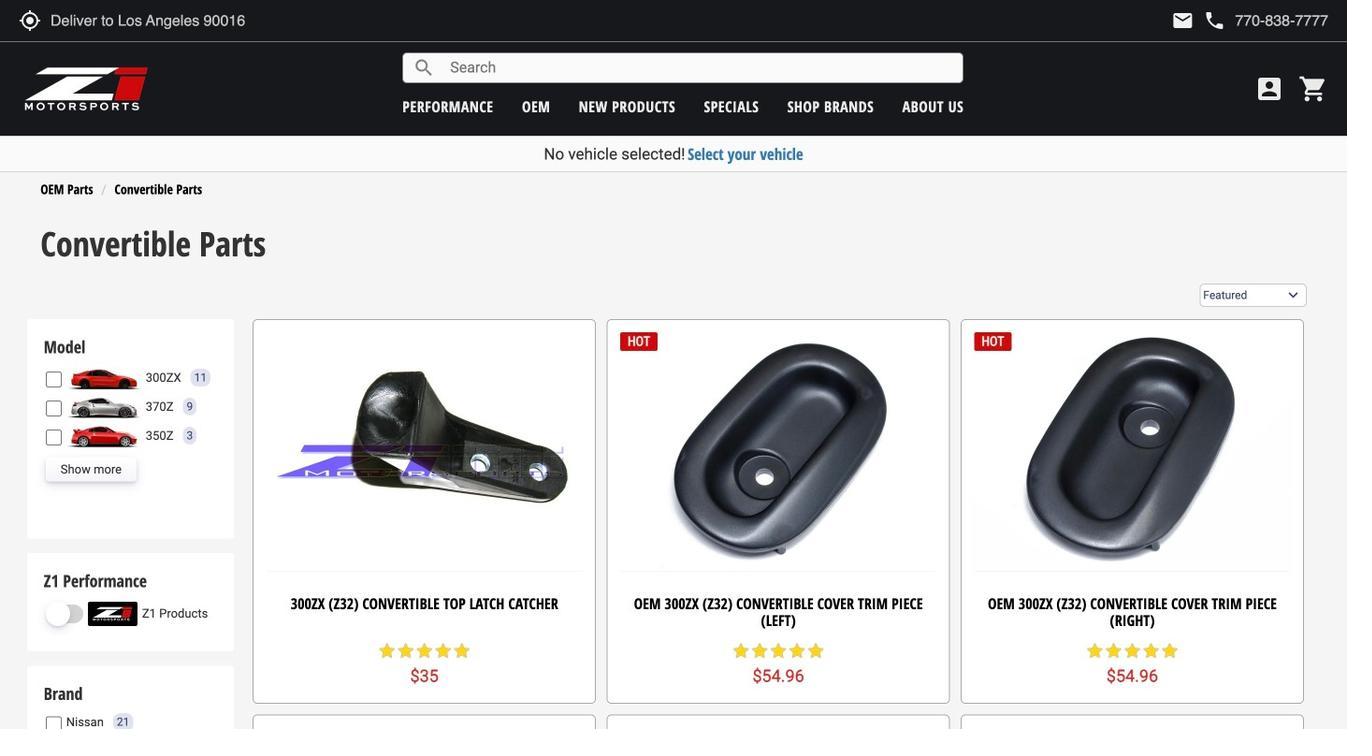 Task type: describe. For each thing, give the bounding box(es) containing it.
Search search field
[[435, 53, 963, 82]]

nissan 350z z33 2003 2004 2005 2006 2007 2008 2009 vq35de 3.5l revup rev up vq35hr nismo z1 motorsports image
[[66, 424, 141, 448]]

nissan 300zx z32 1990 1991 1992 1993 1994 1995 1996 vg30dett vg30de twin turbo non turbo z1 motorsports image
[[66, 366, 141, 390]]

nissan 370z z34 2009 2010 2011 2012 2013 2014 2015 2016 2017 2018 2019 3.7l vq37vhr vhr nismo z1 motorsports image
[[66, 395, 141, 419]]



Task type: locate. For each thing, give the bounding box(es) containing it.
None checkbox
[[46, 372, 62, 388], [46, 401, 62, 417], [46, 430, 62, 446], [46, 716, 62, 729], [46, 372, 62, 388], [46, 401, 62, 417], [46, 430, 62, 446], [46, 716, 62, 729]]

z1 motorsports logo image
[[23, 66, 149, 112]]



Task type: vqa. For each thing, say whether or not it's contained in the screenshot.
ship.
no



